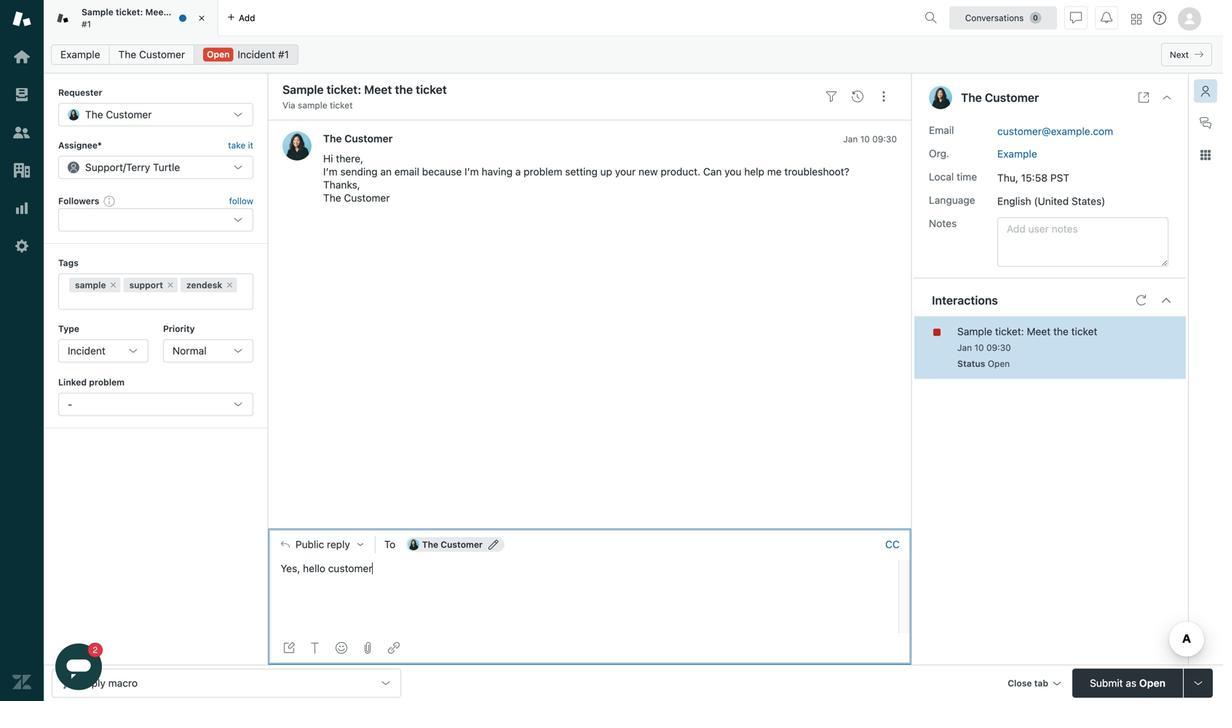Task type: vqa. For each thing, say whether or not it's contained in the screenshot.
top the Close 'icon'
yes



Task type: describe. For each thing, give the bounding box(es) containing it.
sample ticket: meet the ticket jan 10 09:30 status open
[[958, 326, 1098, 369]]

displays possible ticket submission types image
[[1193, 678, 1205, 690]]

remove image for sample
[[109, 281, 118, 290]]

support
[[129, 280, 163, 290]]

tags
[[58, 258, 79, 268]]

linked problem
[[58, 377, 125, 388]]

customer inside hi there, i'm sending an email because i'm having a problem setting up your new product. can you help me troubleshoot? thanks, the customer
[[344, 192, 390, 204]]

customers image
[[12, 123, 31, 142]]

zendesk image
[[12, 673, 31, 692]]

conversations button
[[950, 6, 1058, 30]]

product.
[[661, 166, 701, 178]]

customer@example.com
[[998, 125, 1114, 137]]

states)
[[1072, 195, 1106, 207]]

Jan 10 09:30 text field
[[844, 134, 898, 144]]

hide composer image
[[584, 523, 596, 535]]

close tab button
[[1002, 669, 1067, 701]]

thu,
[[998, 172, 1019, 184]]

assignee* element
[[58, 156, 254, 179]]

assignee*
[[58, 140, 102, 150]]

pst
[[1051, 172, 1070, 184]]

english (united states)
[[998, 195, 1106, 207]]

take it button
[[228, 138, 254, 153]]

the customer link inside secondary "element"
[[109, 44, 195, 65]]

support / terry turtle
[[85, 161, 180, 173]]

me
[[768, 166, 782, 178]]

via
[[283, 100, 296, 110]]

hello
[[303, 563, 326, 575]]

tab
[[1035, 679, 1049, 689]]

remove image for zendesk
[[225, 281, 234, 290]]

edit user image
[[489, 540, 499, 550]]

thanks,
[[323, 179, 360, 191]]

priority
[[163, 324, 195, 334]]

ticket: for sample ticket: meet the ticket #1
[[116, 7, 143, 17]]

-
[[68, 398, 72, 410]]

take it
[[228, 140, 254, 150]]

public
[[296, 539, 324, 551]]

turtle
[[153, 161, 180, 173]]

1 vertical spatial ticket
[[330, 100, 353, 110]]

conversations
[[966, 13, 1025, 23]]

0 horizontal spatial 09:30
[[873, 134, 898, 144]]

notes
[[930, 218, 957, 230]]

email
[[395, 166, 420, 178]]

as
[[1127, 678, 1137, 690]]

it
[[248, 140, 254, 150]]

apply
[[79, 678, 106, 690]]

/
[[123, 161, 126, 173]]

normal button
[[163, 339, 254, 363]]

sample for sample ticket: meet the ticket #1
[[82, 7, 114, 17]]

sample for sample ticket: meet the ticket jan 10 09:30 status open
[[958, 326, 993, 338]]

status
[[958, 359, 986, 369]]

local
[[930, 171, 955, 183]]

insert emojis image
[[336, 643, 348, 654]]

organizations image
[[12, 161, 31, 180]]

draft mode image
[[283, 643, 295, 654]]

up
[[601, 166, 613, 178]]

english
[[998, 195, 1032, 207]]

0 vertical spatial jan
[[844, 134, 858, 144]]

an
[[381, 166, 392, 178]]

0 horizontal spatial problem
[[89, 377, 125, 388]]

can
[[704, 166, 722, 178]]

the right customer@example.com icon
[[422, 540, 439, 550]]

hi there, i'm sending an email because i'm having a problem setting up your new product. can you help me troubleshoot? thanks, the customer
[[323, 153, 850, 204]]

the inside the requester element
[[85, 108, 103, 121]]

0 vertical spatial example link
[[51, 44, 110, 65]]

2 i'm from the left
[[465, 166, 479, 178]]

support
[[85, 161, 123, 173]]

jan inside sample ticket: meet the ticket jan 10 09:30 status open
[[958, 343, 973, 353]]

yes,
[[281, 563, 300, 575]]

requester element
[[58, 103, 254, 126]]

ticket for sample ticket: meet the ticket #1
[[186, 7, 210, 17]]

apps image
[[1201, 149, 1212, 161]]

admin image
[[12, 237, 31, 256]]

1 horizontal spatial the customer link
[[323, 133, 393, 145]]

incident for incident
[[68, 345, 106, 357]]

macro
[[108, 678, 138, 690]]

customer
[[328, 563, 373, 575]]

take
[[228, 140, 246, 150]]

language
[[930, 194, 976, 206]]

user image
[[930, 86, 953, 109]]

sample ticket: meet the ticket #1
[[82, 7, 210, 29]]

zendesk
[[187, 280, 222, 290]]

the customer inside secondary "element"
[[118, 48, 185, 60]]

the up hi
[[323, 133, 342, 145]]

views image
[[12, 85, 31, 104]]

having
[[482, 166, 513, 178]]

1 horizontal spatial sample
[[298, 100, 328, 110]]

new
[[639, 166, 658, 178]]

next button
[[1162, 43, 1213, 66]]

ticket: for sample ticket: meet the ticket jan 10 09:30 status open
[[996, 326, 1025, 338]]

yes, hello customer
[[281, 563, 373, 575]]

add
[[239, 13, 255, 23]]

to
[[385, 539, 396, 551]]

add attachment image
[[362, 643, 374, 654]]

terry
[[126, 161, 150, 173]]

help
[[745, 166, 765, 178]]

zendesk support image
[[12, 9, 31, 28]]

linked
[[58, 377, 87, 388]]

your
[[615, 166, 636, 178]]

notifications image
[[1102, 12, 1113, 24]]

1 vertical spatial sample
[[75, 280, 106, 290]]

example for the right example link
[[998, 148, 1038, 160]]

submit as open
[[1091, 678, 1166, 690]]

customer up "there,"
[[345, 133, 393, 145]]

reporting image
[[12, 199, 31, 218]]

button displays agent's chat status as invisible. image
[[1071, 12, 1083, 24]]

close
[[1009, 679, 1033, 689]]

zendesk products image
[[1132, 14, 1142, 24]]

time
[[957, 171, 978, 183]]

public reply button
[[268, 530, 375, 560]]

meet for sample ticket: meet the ticket #1
[[145, 7, 167, 17]]



Task type: locate. For each thing, give the bounding box(es) containing it.
jan
[[844, 134, 858, 144], [958, 343, 973, 353]]

#1 up via at left
[[278, 48, 289, 60]]

1 horizontal spatial jan
[[958, 343, 973, 353]]

#1 right zendesk support image
[[82, 19, 91, 29]]

next
[[1171, 50, 1190, 60]]

2 vertical spatial open
[[1140, 678, 1166, 690]]

1 horizontal spatial 09:30
[[987, 343, 1012, 353]]

ticket: left close icon
[[116, 7, 143, 17]]

1 vertical spatial jan
[[958, 343, 973, 353]]

0 vertical spatial 10
[[861, 134, 871, 144]]

10 down events image
[[861, 134, 871, 144]]

1 vertical spatial the customer link
[[323, 133, 393, 145]]

customer down sample ticket: meet the ticket #1
[[139, 48, 185, 60]]

0 horizontal spatial #1
[[82, 19, 91, 29]]

remove image
[[109, 281, 118, 290], [166, 281, 175, 290], [225, 281, 234, 290]]

incident #1
[[238, 48, 289, 60]]

Add user notes text field
[[998, 218, 1169, 267]]

meet inside sample ticket: meet the ticket jan 10 09:30 status open
[[1028, 326, 1051, 338]]

problem right a
[[524, 166, 563, 178]]

1 horizontal spatial ticket
[[330, 100, 353, 110]]

the inside sample ticket: meet the ticket jan 10 09:30 status open
[[1054, 326, 1069, 338]]

#1
[[82, 19, 91, 29], [278, 48, 289, 60]]

customer up the support / terry turtle
[[106, 108, 152, 121]]

remove image for support
[[166, 281, 175, 290]]

1 horizontal spatial i'm
[[465, 166, 479, 178]]

1 horizontal spatial example link
[[998, 148, 1038, 160]]

(united
[[1035, 195, 1070, 207]]

the customer right user icon
[[962, 91, 1040, 105]]

public reply
[[296, 539, 350, 551]]

meet inside sample ticket: meet the ticket #1
[[145, 7, 167, 17]]

problem
[[524, 166, 563, 178], [89, 377, 125, 388]]

type
[[58, 324, 79, 334]]

follow button
[[229, 195, 254, 208]]

sample inside sample ticket: meet the ticket jan 10 09:30 status open
[[958, 326, 993, 338]]

incident inside popup button
[[68, 345, 106, 357]]

avatar image
[[283, 131, 312, 161]]

09:30 inside sample ticket: meet the ticket jan 10 09:30 status open
[[987, 343, 1012, 353]]

0 horizontal spatial remove image
[[109, 281, 118, 290]]

1 vertical spatial meet
[[1028, 326, 1051, 338]]

0 horizontal spatial ticket:
[[116, 7, 143, 17]]

Jan 10 09:30 text field
[[958, 343, 1012, 353]]

2 remove image from the left
[[166, 281, 175, 290]]

incident down add
[[238, 48, 276, 60]]

Public reply composer text field
[[275, 560, 895, 591]]

1 vertical spatial example
[[998, 148, 1038, 160]]

troubleshoot?
[[785, 166, 850, 178]]

local time
[[930, 171, 978, 183]]

#1 inside sample ticket: meet the ticket #1
[[82, 19, 91, 29]]

requester
[[58, 87, 102, 98]]

because
[[422, 166, 462, 178]]

sample
[[298, 100, 328, 110], [75, 280, 106, 290]]

thu, 15:58 pst
[[998, 172, 1070, 184]]

1 horizontal spatial problem
[[524, 166, 563, 178]]

10 up the status
[[975, 343, 985, 353]]

2 horizontal spatial remove image
[[225, 281, 234, 290]]

get help image
[[1154, 12, 1167, 25]]

ticket:
[[116, 7, 143, 17], [996, 326, 1025, 338]]

sample right via at left
[[298, 100, 328, 110]]

customer@example.com image
[[408, 539, 419, 551]]

0 horizontal spatial jan
[[844, 134, 858, 144]]

the for sample ticket: meet the ticket #1
[[169, 7, 183, 17]]

1 vertical spatial sample
[[958, 326, 993, 338]]

example link up thu, at the top
[[998, 148, 1038, 160]]

example
[[60, 48, 100, 60], [998, 148, 1038, 160]]

0 vertical spatial meet
[[145, 7, 167, 17]]

problem inside hi there, i'm sending an email because i'm having a problem setting up your new product. can you help me troubleshoot? thanks, the customer
[[524, 166, 563, 178]]

09:30 down ticket actions image
[[873, 134, 898, 144]]

0 vertical spatial the
[[169, 7, 183, 17]]

1 horizontal spatial the
[[1054, 326, 1069, 338]]

add link (cmd k) image
[[388, 643, 400, 654]]

the inside secondary "element"
[[118, 48, 136, 60]]

0 vertical spatial the customer link
[[109, 44, 195, 65]]

1 vertical spatial the
[[1054, 326, 1069, 338]]

example up requester
[[60, 48, 100, 60]]

setting
[[566, 166, 598, 178]]

0 vertical spatial example
[[60, 48, 100, 60]]

#1 inside secondary "element"
[[278, 48, 289, 60]]

2 horizontal spatial ticket
[[1072, 326, 1098, 338]]

1 remove image from the left
[[109, 281, 118, 290]]

main element
[[0, 0, 44, 702]]

i'm
[[323, 166, 338, 178], [465, 166, 479, 178]]

0 vertical spatial problem
[[524, 166, 563, 178]]

open right as
[[1140, 678, 1166, 690]]

followers element
[[58, 209, 254, 232]]

0 horizontal spatial sample
[[75, 280, 106, 290]]

0 vertical spatial 09:30
[[873, 134, 898, 144]]

0 horizontal spatial example link
[[51, 44, 110, 65]]

ticket inside sample ticket: meet the ticket #1
[[186, 7, 210, 17]]

remove image left support
[[109, 281, 118, 290]]

customer left edit user image
[[441, 540, 483, 550]]

meet
[[145, 7, 167, 17], [1028, 326, 1051, 338]]

09:30 down interactions
[[987, 343, 1012, 353]]

the customer up "there,"
[[323, 133, 393, 145]]

add button
[[219, 0, 264, 36]]

10 inside sample ticket: meet the ticket jan 10 09:30 status open
[[975, 343, 985, 353]]

1 horizontal spatial 10
[[975, 343, 985, 353]]

2 vertical spatial ticket
[[1072, 326, 1098, 338]]

ticket: inside sample ticket: meet the ticket jan 10 09:30 status open
[[996, 326, 1025, 338]]

1 horizontal spatial remove image
[[166, 281, 175, 290]]

1 horizontal spatial ticket:
[[996, 326, 1025, 338]]

1 vertical spatial 10
[[975, 343, 985, 353]]

the
[[118, 48, 136, 60], [962, 91, 983, 105], [85, 108, 103, 121], [323, 133, 342, 145], [323, 192, 341, 204], [422, 540, 439, 550]]

close image
[[195, 11, 209, 25]]

ticket for sample ticket: meet the ticket jan 10 09:30 status open
[[1072, 326, 1098, 338]]

open
[[207, 49, 230, 59], [988, 359, 1011, 369], [1140, 678, 1166, 690]]

sample
[[82, 7, 114, 17], [958, 326, 993, 338]]

linked problem element
[[58, 393, 254, 416]]

followers
[[58, 196, 99, 206]]

3 remove image from the left
[[225, 281, 234, 290]]

cc button
[[886, 538, 900, 551]]

org.
[[930, 148, 950, 160]]

jan down events image
[[844, 134, 858, 144]]

1 i'm from the left
[[323, 166, 338, 178]]

info on adding followers image
[[104, 195, 115, 207]]

reply
[[327, 539, 350, 551]]

customer
[[139, 48, 185, 60], [986, 91, 1040, 105], [106, 108, 152, 121], [345, 133, 393, 145], [344, 192, 390, 204], [441, 540, 483, 550]]

i'm down hi
[[323, 166, 338, 178]]

the down sample ticket: meet the ticket #1
[[118, 48, 136, 60]]

1 vertical spatial example link
[[998, 148, 1038, 160]]

ticket actions image
[[879, 91, 890, 103]]

0 horizontal spatial meet
[[145, 7, 167, 17]]

1 vertical spatial #1
[[278, 48, 289, 60]]

the down requester
[[85, 108, 103, 121]]

sample inside sample ticket: meet the ticket #1
[[82, 7, 114, 17]]

normal
[[173, 345, 207, 357]]

the
[[169, 7, 183, 17], [1054, 326, 1069, 338]]

example inside secondary "element"
[[60, 48, 100, 60]]

remove image right support
[[166, 281, 175, 290]]

1 vertical spatial 09:30
[[987, 343, 1012, 353]]

0 horizontal spatial i'm
[[323, 166, 338, 178]]

ticket: inside sample ticket: meet the ticket #1
[[116, 7, 143, 17]]

tabs tab list
[[44, 0, 919, 36]]

incident down type
[[68, 345, 106, 357]]

1 horizontal spatial sample
[[958, 326, 993, 338]]

jan 10 09:30
[[844, 134, 898, 144]]

customer context image
[[1201, 85, 1212, 97]]

0 horizontal spatial ticket
[[186, 7, 210, 17]]

open inside secondary "element"
[[207, 49, 230, 59]]

the inside sample ticket: meet the ticket #1
[[169, 7, 183, 17]]

format text image
[[310, 643, 321, 654]]

close tab
[[1009, 679, 1049, 689]]

example for top example link
[[60, 48, 100, 60]]

the customer right customer@example.com icon
[[422, 540, 483, 550]]

via sample ticket
[[283, 100, 353, 110]]

open down jan 10 09:30 text field
[[988, 359, 1011, 369]]

remove image right zendesk
[[225, 281, 234, 290]]

1 horizontal spatial open
[[988, 359, 1011, 369]]

2 horizontal spatial open
[[1140, 678, 1166, 690]]

the for sample ticket: meet the ticket jan 10 09:30 status open
[[1054, 326, 1069, 338]]

customer up customer@example.com
[[986, 91, 1040, 105]]

customer inside the requester element
[[106, 108, 152, 121]]

0 vertical spatial open
[[207, 49, 230, 59]]

interactions
[[933, 294, 999, 307]]

email
[[930, 124, 955, 136]]

0 horizontal spatial sample
[[82, 7, 114, 17]]

Subject field
[[280, 81, 816, 98]]

secondary element
[[44, 40, 1224, 69]]

the customer
[[118, 48, 185, 60], [962, 91, 1040, 105], [85, 108, 152, 121], [323, 133, 393, 145], [422, 540, 483, 550]]

submit
[[1091, 678, 1124, 690]]

the customer link up "there,"
[[323, 133, 393, 145]]

tab containing sample ticket: meet the ticket
[[44, 0, 219, 36]]

sample down tags
[[75, 280, 106, 290]]

get started image
[[12, 47, 31, 66]]

1 vertical spatial problem
[[89, 377, 125, 388]]

the customer down sample ticket: meet the ticket #1
[[118, 48, 185, 60]]

0 horizontal spatial incident
[[68, 345, 106, 357]]

tab
[[44, 0, 219, 36]]

example up thu, at the top
[[998, 148, 1038, 160]]

1 horizontal spatial example
[[998, 148, 1038, 160]]

0 horizontal spatial the customer link
[[109, 44, 195, 65]]

0 vertical spatial #1
[[82, 19, 91, 29]]

incident for incident #1
[[238, 48, 276, 60]]

0 horizontal spatial 10
[[861, 134, 871, 144]]

0 vertical spatial sample
[[82, 7, 114, 17]]

0 vertical spatial ticket:
[[116, 7, 143, 17]]

1 horizontal spatial #1
[[278, 48, 289, 60]]

0 vertical spatial ticket
[[186, 7, 210, 17]]

meet for sample ticket: meet the ticket jan 10 09:30 status open
[[1028, 326, 1051, 338]]

the inside hi there, i'm sending an email because i'm having a problem setting up your new product. can you help me troubleshoot? thanks, the customer
[[323, 192, 341, 204]]

there,
[[336, 153, 364, 165]]

apply macro
[[79, 678, 138, 690]]

sending
[[341, 166, 378, 178]]

the customer link down sample ticket: meet the ticket #1
[[109, 44, 195, 65]]

follow
[[229, 196, 254, 206]]

1 vertical spatial open
[[988, 359, 1011, 369]]

problem down the incident popup button
[[89, 377, 125, 388]]

view more details image
[[1139, 92, 1150, 103]]

1 vertical spatial ticket:
[[996, 326, 1025, 338]]

hi
[[323, 153, 333, 165]]

events image
[[852, 91, 864, 103]]

0 vertical spatial incident
[[238, 48, 276, 60]]

i'm left having
[[465, 166, 479, 178]]

the customer down requester
[[85, 108, 152, 121]]

the right user icon
[[962, 91, 983, 105]]

customer down the sending
[[344, 192, 390, 204]]

1 vertical spatial incident
[[68, 345, 106, 357]]

0 horizontal spatial the
[[169, 7, 183, 17]]

incident
[[238, 48, 276, 60], [68, 345, 106, 357]]

ticket: up jan 10 09:30 text field
[[996, 326, 1025, 338]]

ticket inside sample ticket: meet the ticket jan 10 09:30 status open
[[1072, 326, 1098, 338]]

close image
[[1162, 92, 1174, 103]]

you
[[725, 166, 742, 178]]

15:58
[[1022, 172, 1048, 184]]

0 horizontal spatial example
[[60, 48, 100, 60]]

example link up requester
[[51, 44, 110, 65]]

cc
[[886, 539, 900, 551]]

a
[[516, 166, 521, 178]]

open inside sample ticket: meet the ticket jan 10 09:30 status open
[[988, 359, 1011, 369]]

the customer link
[[109, 44, 195, 65], [323, 133, 393, 145]]

1 horizontal spatial meet
[[1028, 326, 1051, 338]]

open down close icon
[[207, 49, 230, 59]]

the down thanks,
[[323, 192, 341, 204]]

0 horizontal spatial open
[[207, 49, 230, 59]]

0 vertical spatial sample
[[298, 100, 328, 110]]

incident inside secondary "element"
[[238, 48, 276, 60]]

incident button
[[58, 339, 149, 363]]

10
[[861, 134, 871, 144], [975, 343, 985, 353]]

filter image
[[826, 91, 838, 103]]

jan up the status
[[958, 343, 973, 353]]

customer inside secondary "element"
[[139, 48, 185, 60]]

the customer inside the requester element
[[85, 108, 152, 121]]

1 horizontal spatial incident
[[238, 48, 276, 60]]

example link
[[51, 44, 110, 65], [998, 148, 1038, 160]]



